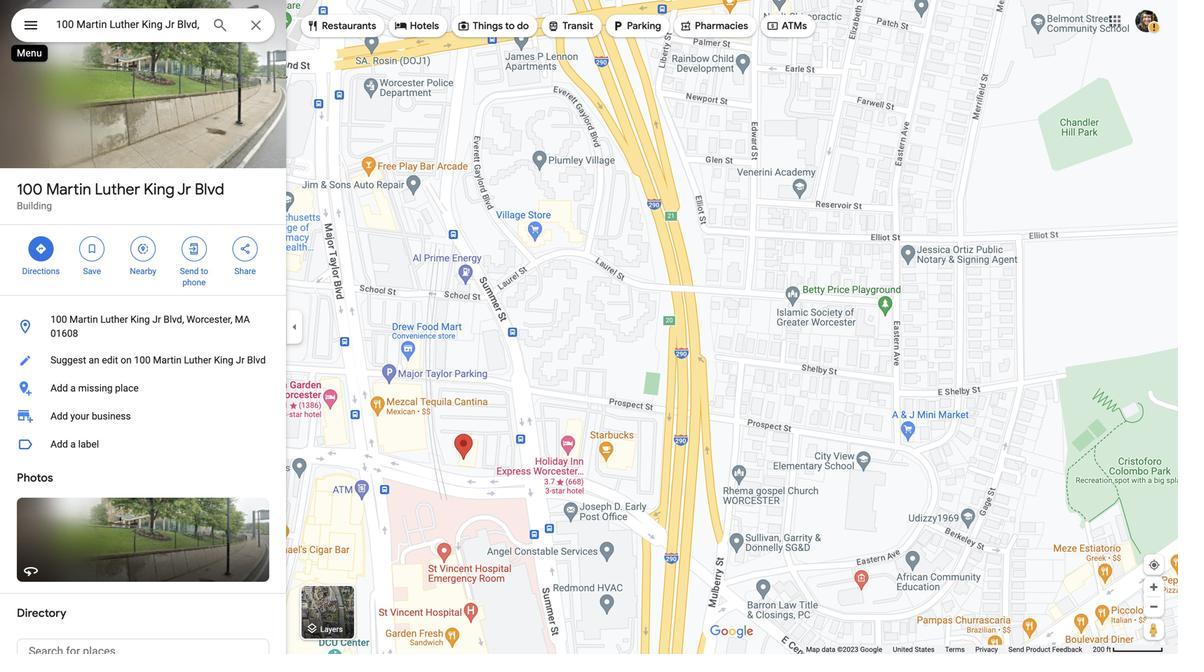 Task type: vqa. For each thing, say whether or not it's contained in the screenshot.
(1,765)
no



Task type: describe. For each thing, give the bounding box(es) containing it.
privacy
[[976, 646, 999, 654]]

footer inside google maps element
[[806, 646, 1093, 655]]


[[612, 18, 625, 34]]

send for send to phone
[[180, 267, 199, 276]]

to inside  things to do
[[505, 20, 515, 32]]

restaurants
[[322, 20, 377, 32]]

to inside the send to phone
[[201, 267, 208, 276]]

add a missing place button
[[0, 375, 286, 403]]


[[35, 241, 47, 257]]

a for missing
[[70, 383, 76, 394]]

phone
[[183, 278, 206, 288]]

share
[[235, 267, 256, 276]]

none field inside 100 martin luther king jr blvd, worcester, ma 01608 'field'
[[56, 16, 201, 33]]

collapse side panel image
[[287, 320, 302, 335]]

luther inside suggest an edit on 100 martin luther king jr blvd "button"
[[184, 355, 212, 366]]

states
[[915, 646, 935, 654]]

send product feedback
[[1009, 646, 1083, 654]]

business
[[92, 411, 131, 422]]

data
[[822, 646, 836, 654]]

privacy button
[[976, 646, 999, 655]]

show your location image
[[1149, 559, 1161, 572]]

100 martin luther king jr blvd, worcester, ma 01608 button
[[0, 307, 286, 347]]

directions
[[22, 267, 60, 276]]

united states button
[[893, 646, 935, 655]]

100 martin luther king jr blvd main content
[[0, 0, 286, 655]]

add for add a missing place
[[51, 383, 68, 394]]

things
[[473, 20, 503, 32]]

100 Martin Luther King Jr Blvd, Worcester, MA 01608 field
[[11, 8, 275, 42]]

add for add a label
[[51, 439, 68, 450]]

suggest an edit on 100 martin luther king jr blvd button
[[0, 347, 286, 375]]

blvd,
[[164, 314, 184, 326]]

directory
[[17, 607, 66, 621]]

layers
[[320, 625, 343, 634]]

 things to do
[[458, 18, 529, 34]]

100 martin luther king jr blvd building
[[17, 180, 224, 212]]

 search field
[[11, 8, 275, 45]]

01608
[[51, 328, 78, 340]]

jr for blvd
[[177, 180, 191, 199]]

united states
[[893, 646, 935, 654]]

photos
[[17, 471, 53, 486]]

add for add your business
[[51, 411, 68, 422]]


[[395, 18, 407, 34]]

none text field inside 100 martin luther king jr blvd main content
[[17, 639, 269, 655]]

send for send product feedback
[[1009, 646, 1025, 654]]

 pharmacies
[[680, 18, 749, 34]]

100 inside "button"
[[134, 355, 151, 366]]


[[680, 18, 692, 34]]


[[767, 18, 779, 34]]

hotels
[[410, 20, 439, 32]]

 atms
[[767, 18, 807, 34]]

place
[[115, 383, 139, 394]]

show street view coverage image
[[1144, 620, 1165, 641]]

map data ©2023 google
[[806, 646, 883, 654]]

luther for blvd
[[95, 180, 140, 199]]


[[137, 241, 149, 257]]

 hotels
[[395, 18, 439, 34]]


[[458, 18, 470, 34]]

zoom out image
[[1149, 602, 1160, 613]]

save
[[83, 267, 101, 276]]

200 ft
[[1093, 646, 1112, 654]]

product
[[1027, 646, 1051, 654]]

do
[[517, 20, 529, 32]]

label
[[78, 439, 99, 450]]

terms
[[946, 646, 965, 654]]



Task type: locate. For each thing, give the bounding box(es) containing it.
add a label
[[51, 439, 99, 450]]

map
[[806, 646, 820, 654]]

2 vertical spatial martin
[[153, 355, 182, 366]]

100 for blvd,
[[51, 314, 67, 326]]

add inside add a label button
[[51, 439, 68, 450]]

100 up 01608
[[51, 314, 67, 326]]

jr inside 100 martin luther king jr blvd, worcester, ma 01608
[[152, 314, 161, 326]]

jr for blvd,
[[152, 314, 161, 326]]

terms button
[[946, 646, 965, 655]]

2 vertical spatial jr
[[236, 355, 245, 366]]

worcester,
[[187, 314, 233, 326]]

1 vertical spatial martin
[[69, 314, 98, 326]]

luther up 
[[95, 180, 140, 199]]

jr down ma
[[236, 355, 245, 366]]

luther inside 100 martin luther king jr blvd, worcester, ma 01608
[[100, 314, 128, 326]]

suggest an edit on 100 martin luther king jr blvd
[[51, 355, 266, 366]]

200 ft button
[[1093, 646, 1164, 654]]

0 vertical spatial jr
[[177, 180, 191, 199]]

ma
[[235, 314, 250, 326]]

zoom in image
[[1149, 582, 1160, 593]]

2 horizontal spatial 100
[[134, 355, 151, 366]]

a left missing
[[70, 383, 76, 394]]

0 vertical spatial add
[[51, 383, 68, 394]]

add a missing place
[[51, 383, 139, 394]]

add
[[51, 383, 68, 394], [51, 411, 68, 422], [51, 439, 68, 450]]

your
[[70, 411, 89, 422]]

1 vertical spatial to
[[201, 267, 208, 276]]

0 vertical spatial send
[[180, 267, 199, 276]]

100 for blvd
[[17, 180, 43, 199]]

send inside the send to phone
[[180, 267, 199, 276]]

blvd inside "button"
[[247, 355, 266, 366]]

luther inside 100 martin luther king jr blvd building
[[95, 180, 140, 199]]

pharmacies
[[695, 20, 749, 32]]


[[239, 241, 252, 257]]

1 vertical spatial send
[[1009, 646, 1025, 654]]

jr up ""
[[177, 180, 191, 199]]


[[307, 18, 319, 34]]

luther up edit
[[100, 314, 128, 326]]

to
[[505, 20, 515, 32], [201, 267, 208, 276]]

luther for blvd,
[[100, 314, 128, 326]]

king down worcester,
[[214, 355, 234, 366]]

luther down worcester,
[[184, 355, 212, 366]]

1 horizontal spatial 100
[[51, 314, 67, 326]]

100 right on
[[134, 355, 151, 366]]

1 vertical spatial 100
[[51, 314, 67, 326]]

martin up add a missing place button
[[153, 355, 182, 366]]


[[22, 15, 39, 35]]

0 vertical spatial martin
[[46, 180, 91, 199]]

martin inside 100 martin luther king jr blvd building
[[46, 180, 91, 199]]

0 vertical spatial to
[[505, 20, 515, 32]]

add your business link
[[0, 403, 286, 431]]

1 horizontal spatial blvd
[[247, 355, 266, 366]]

0 horizontal spatial jr
[[152, 314, 161, 326]]

100
[[17, 180, 43, 199], [51, 314, 67, 326], [134, 355, 151, 366]]

blvd down ma
[[247, 355, 266, 366]]

king for blvd,
[[130, 314, 150, 326]]

add a label button
[[0, 431, 286, 459]]

1 vertical spatial a
[[70, 439, 76, 450]]

ft
[[1107, 646, 1112, 654]]

send left product
[[1009, 646, 1025, 654]]

blvd inside 100 martin luther king jr blvd building
[[195, 180, 224, 199]]

None field
[[56, 16, 201, 33]]

jr
[[177, 180, 191, 199], [152, 314, 161, 326], [236, 355, 245, 366]]

martin inside 100 martin luther king jr blvd, worcester, ma 01608
[[69, 314, 98, 326]]

add inside add a missing place button
[[51, 383, 68, 394]]

atms
[[782, 20, 807, 32]]

2 a from the top
[[70, 439, 76, 450]]

footer
[[806, 646, 1093, 655]]

martin up 01608
[[69, 314, 98, 326]]

2 vertical spatial 100
[[134, 355, 151, 366]]

1 vertical spatial luther
[[100, 314, 128, 326]]

send
[[180, 267, 199, 276], [1009, 646, 1025, 654]]

1 add from the top
[[51, 383, 68, 394]]

king left blvd,
[[130, 314, 150, 326]]

add your business
[[51, 411, 131, 422]]

send product feedback button
[[1009, 646, 1083, 655]]

martin inside "button"
[[153, 355, 182, 366]]

blvd up ""
[[195, 180, 224, 199]]

200
[[1093, 646, 1105, 654]]

google maps element
[[0, 0, 1179, 655]]

 parking
[[612, 18, 662, 34]]

jr inside suggest an edit on 100 martin luther king jr blvd "button"
[[236, 355, 245, 366]]

0 vertical spatial luther
[[95, 180, 140, 199]]

add down suggest at the left of the page
[[51, 383, 68, 394]]

add left 'your'
[[51, 411, 68, 422]]

nearby
[[130, 267, 156, 276]]

0 vertical spatial king
[[144, 180, 175, 199]]

king up 
[[144, 180, 175, 199]]

1 vertical spatial king
[[130, 314, 150, 326]]

2 vertical spatial add
[[51, 439, 68, 450]]

a for label
[[70, 439, 76, 450]]

king inside suggest an edit on 100 martin luther king jr blvd "button"
[[214, 355, 234, 366]]

king
[[144, 180, 175, 199], [130, 314, 150, 326], [214, 355, 234, 366]]

2 add from the top
[[51, 411, 68, 422]]


[[547, 18, 560, 34]]

a left label
[[70, 439, 76, 450]]

send inside button
[[1009, 646, 1025, 654]]

1 horizontal spatial jr
[[177, 180, 191, 199]]

king for blvd
[[144, 180, 175, 199]]

edit
[[102, 355, 118, 366]]

footer containing map data ©2023 google
[[806, 646, 1093, 655]]

an
[[89, 355, 99, 366]]

0 horizontal spatial blvd
[[195, 180, 224, 199]]

0 horizontal spatial 100
[[17, 180, 43, 199]]

add left label
[[51, 439, 68, 450]]

None text field
[[17, 639, 269, 655]]

 transit
[[547, 18, 594, 34]]

add inside add your business link
[[51, 411, 68, 422]]

actions for 100 martin luther king jr blvd region
[[0, 225, 286, 295]]

jr inside 100 martin luther king jr blvd building
[[177, 180, 191, 199]]

0 vertical spatial 100
[[17, 180, 43, 199]]

parking
[[627, 20, 662, 32]]

100 inside 100 martin luther king jr blvd, worcester, ma 01608
[[51, 314, 67, 326]]

0 vertical spatial blvd
[[195, 180, 224, 199]]

3 add from the top
[[51, 439, 68, 450]]

0 horizontal spatial to
[[201, 267, 208, 276]]

blvd
[[195, 180, 224, 199], [247, 355, 266, 366]]

©2023
[[838, 646, 859, 654]]

 restaurants
[[307, 18, 377, 34]]

feedback
[[1053, 646, 1083, 654]]

2 horizontal spatial jr
[[236, 355, 245, 366]]

 button
[[11, 8, 51, 45]]

building
[[17, 200, 52, 212]]

1 horizontal spatial to
[[505, 20, 515, 32]]

0 vertical spatial a
[[70, 383, 76, 394]]

0 horizontal spatial send
[[180, 267, 199, 276]]

2 vertical spatial luther
[[184, 355, 212, 366]]

to up phone at top left
[[201, 267, 208, 276]]

martin up building
[[46, 180, 91, 199]]

1 vertical spatial add
[[51, 411, 68, 422]]

1 horizontal spatial send
[[1009, 646, 1025, 654]]

missing
[[78, 383, 113, 394]]

transit
[[563, 20, 594, 32]]

100 inside 100 martin luther king jr blvd building
[[17, 180, 43, 199]]

martin for blvd
[[46, 180, 91, 199]]

100 up building
[[17, 180, 43, 199]]

to left do
[[505, 20, 515, 32]]

martin
[[46, 180, 91, 199], [69, 314, 98, 326], [153, 355, 182, 366]]

united
[[893, 646, 913, 654]]

suggest
[[51, 355, 86, 366]]

jr left blvd,
[[152, 314, 161, 326]]

send to phone
[[180, 267, 208, 288]]

1 a from the top
[[70, 383, 76, 394]]

send up phone at top left
[[180, 267, 199, 276]]

martin for blvd,
[[69, 314, 98, 326]]

1 vertical spatial jr
[[152, 314, 161, 326]]

google
[[861, 646, 883, 654]]

luther
[[95, 180, 140, 199], [100, 314, 128, 326], [184, 355, 212, 366]]

king inside 100 martin luther king jr blvd, worcester, ma 01608
[[130, 314, 150, 326]]


[[86, 241, 98, 257]]

1 vertical spatial blvd
[[247, 355, 266, 366]]

100 martin luther king jr blvd, worcester, ma 01608
[[51, 314, 250, 340]]

on
[[121, 355, 132, 366]]

a
[[70, 383, 76, 394], [70, 439, 76, 450]]

king inside 100 martin luther king jr blvd building
[[144, 180, 175, 199]]

2 vertical spatial king
[[214, 355, 234, 366]]


[[188, 241, 201, 257]]



